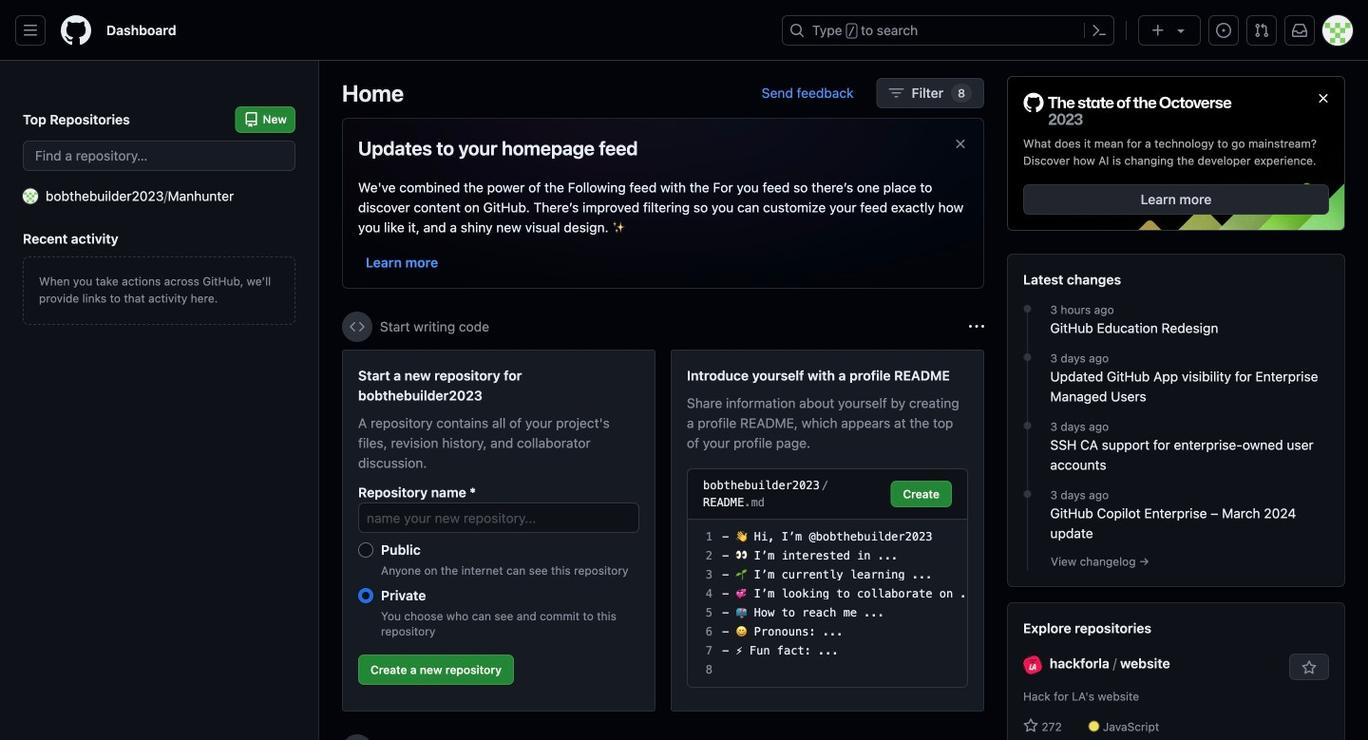 Task type: describe. For each thing, give the bounding box(es) containing it.
name your new repository... text field
[[358, 503, 639, 533]]

1 dot fill image from the top
[[1020, 350, 1035, 365]]

star image
[[1023, 718, 1039, 734]]

start a new repository element
[[342, 350, 656, 712]]

Top Repositories search field
[[23, 141, 296, 171]]

code image
[[350, 319, 365, 334]]

x image
[[953, 136, 968, 152]]

none radio inside start a new repository element
[[358, 588, 373, 603]]

@hackforla profile image
[[1023, 656, 1042, 675]]

introduce yourself with a profile readme element
[[671, 350, 984, 712]]

notifications image
[[1292, 23, 1307, 38]]

none radio inside start a new repository element
[[358, 543, 373, 558]]



Task type: vqa. For each thing, say whether or not it's contained in the screenshot.
dot fill icon to the middle
yes



Task type: locate. For each thing, give the bounding box(es) containing it.
1 vertical spatial dot fill image
[[1020, 418, 1035, 433]]

Find a repository… text field
[[23, 141, 296, 171]]

dot fill image
[[1020, 350, 1035, 365], [1020, 418, 1035, 433]]

command palette image
[[1092, 23, 1107, 38]]

triangle down image
[[1174, 23, 1189, 38]]

dot fill image
[[1020, 301, 1035, 317], [1020, 487, 1035, 502]]

2 dot fill image from the top
[[1020, 418, 1035, 433]]

none submit inside introduce yourself with a profile readme element
[[891, 481, 952, 507]]

2 dot fill image from the top
[[1020, 487, 1035, 502]]

close image
[[1316, 91, 1331, 106]]

issue opened image
[[1216, 23, 1231, 38]]

homepage image
[[61, 15, 91, 46]]

1 vertical spatial dot fill image
[[1020, 487, 1035, 502]]

None radio
[[358, 543, 373, 558]]

explore element
[[1007, 76, 1346, 740]]

star this repository image
[[1302, 661, 1317, 676]]

1 dot fill image from the top
[[1020, 301, 1035, 317]]

0 vertical spatial dot fill image
[[1020, 350, 1035, 365]]

manhunter image
[[23, 189, 38, 204]]

plus image
[[1151, 23, 1166, 38]]

filter image
[[889, 86, 904, 101]]

git pull request image
[[1254, 23, 1269, 38]]

explore repositories navigation
[[1007, 603, 1346, 740]]

None submit
[[891, 481, 952, 507]]

None radio
[[358, 588, 373, 603]]

why am i seeing this? image
[[969, 319, 984, 334]]

github logo image
[[1023, 92, 1232, 127]]

0 vertical spatial dot fill image
[[1020, 301, 1035, 317]]



